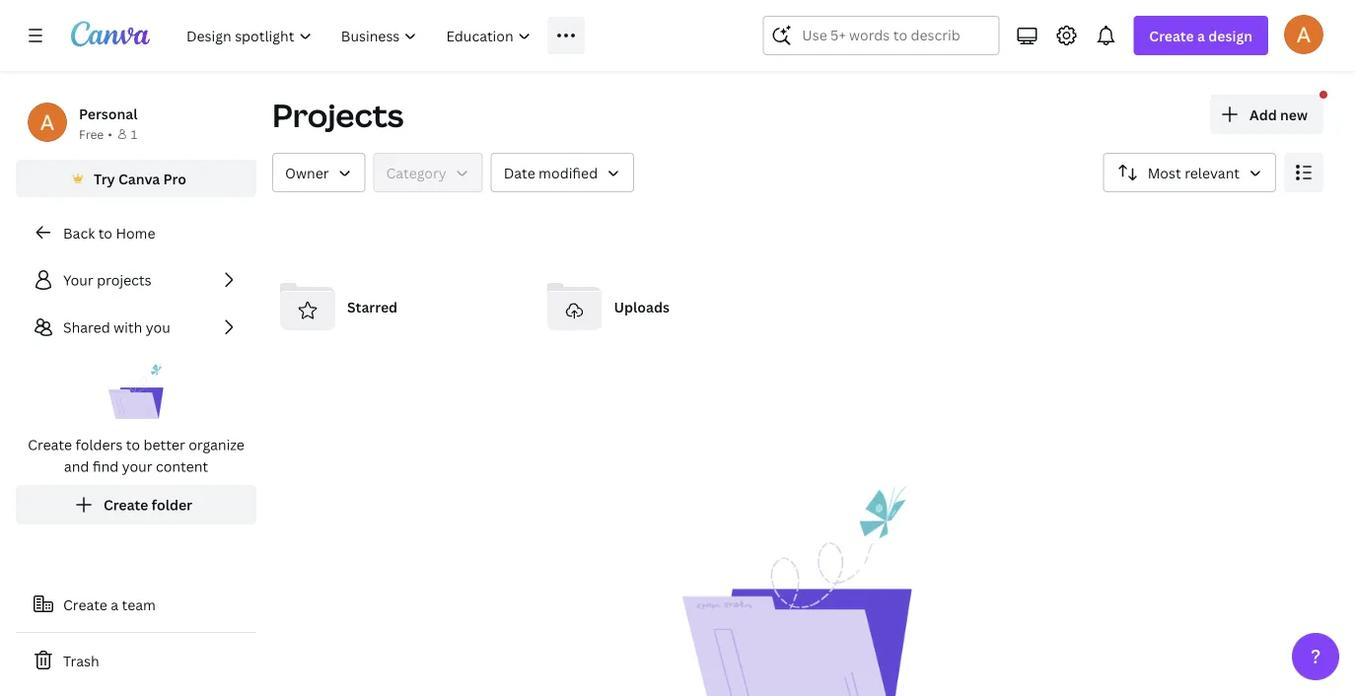 Task type: describe. For each thing, give the bounding box(es) containing it.
new
[[1280, 105, 1308, 124]]

with
[[114, 318, 142, 337]]

1
[[131, 126, 137, 142]]

canva
[[118, 169, 160, 188]]

create folders to better organize and find your content
[[28, 435, 244, 476]]

shared with you
[[63, 318, 170, 337]]

create a design button
[[1134, 16, 1268, 55]]

Owner button
[[272, 153, 365, 192]]

relevant
[[1185, 163, 1240, 182]]

projects
[[97, 271, 152, 289]]

trash
[[63, 651, 99, 670]]

modified
[[539, 163, 598, 182]]

your projects
[[63, 271, 152, 289]]

shared
[[63, 318, 110, 337]]

projects
[[272, 94, 404, 137]]

add new
[[1250, 105, 1308, 124]]

date modified
[[504, 163, 598, 182]]

your
[[63, 271, 93, 289]]

your
[[122, 457, 152, 476]]

design
[[1208, 26, 1253, 45]]

create a design
[[1149, 26, 1253, 45]]

find
[[93, 457, 119, 476]]

Sort by button
[[1103, 153, 1276, 192]]

owner
[[285, 163, 329, 182]]

back
[[63, 223, 95, 242]]

home
[[116, 223, 155, 242]]

create a team
[[63, 595, 156, 614]]

create for create a design
[[1149, 26, 1194, 45]]

most relevant
[[1148, 163, 1240, 182]]

category
[[386, 163, 446, 182]]

create folder
[[104, 496, 192, 514]]

better
[[143, 435, 185, 454]]

and
[[64, 457, 89, 476]]

free •
[[79, 126, 112, 142]]

list containing your projects
[[16, 260, 256, 525]]

create a team button
[[16, 585, 256, 624]]

organize
[[189, 435, 244, 454]]

add
[[1250, 105, 1277, 124]]

back to home
[[63, 223, 155, 242]]



Task type: locate. For each thing, give the bounding box(es) containing it.
a for team
[[111, 595, 118, 614]]

most
[[1148, 163, 1181, 182]]

personal
[[79, 104, 138, 123]]

try canva pro
[[94, 169, 186, 188]]

a
[[1197, 26, 1205, 45], [111, 595, 118, 614]]

create for create a team
[[63, 595, 107, 614]]

a for design
[[1197, 26, 1205, 45]]

pro
[[163, 169, 186, 188]]

apple lee image
[[1284, 15, 1324, 54]]

to up the your in the bottom of the page
[[126, 435, 140, 454]]

starred
[[347, 297, 398, 316]]

date
[[504, 163, 535, 182]]

create left the team at the left of the page
[[63, 595, 107, 614]]

create
[[1149, 26, 1194, 45], [28, 435, 72, 454], [104, 496, 148, 514], [63, 595, 107, 614]]

free
[[79, 126, 104, 142]]

Category button
[[373, 153, 483, 192]]

create down the your in the bottom of the page
[[104, 496, 148, 514]]

0 vertical spatial a
[[1197, 26, 1205, 45]]

back to home link
[[16, 213, 256, 252]]

shared with you link
[[16, 308, 256, 347]]

0 horizontal spatial a
[[111, 595, 118, 614]]

list
[[16, 260, 256, 525]]

1 horizontal spatial a
[[1197, 26, 1205, 45]]

a left design
[[1197, 26, 1205, 45]]

you
[[146, 318, 170, 337]]

starred link
[[272, 271, 523, 342]]

create for create folders to better organize and find your content
[[28, 435, 72, 454]]

a inside dropdown button
[[1197, 26, 1205, 45]]

to inside the create folders to better organize and find your content
[[126, 435, 140, 454]]

create inside dropdown button
[[1149, 26, 1194, 45]]

try
[[94, 169, 115, 188]]

None search field
[[763, 16, 999, 55]]

create for create folder
[[104, 496, 148, 514]]

team
[[122, 595, 156, 614]]

content
[[156, 457, 208, 476]]

uploads link
[[539, 271, 790, 342]]

1 vertical spatial a
[[111, 595, 118, 614]]

create folder button
[[16, 485, 256, 525]]

top level navigation element
[[174, 16, 715, 55], [174, 16, 715, 55]]

to right the back
[[98, 223, 112, 242]]

1 horizontal spatial to
[[126, 435, 140, 454]]

create up and
[[28, 435, 72, 454]]

create left design
[[1149, 26, 1194, 45]]

Date modified button
[[491, 153, 634, 192]]

to
[[98, 223, 112, 242], [126, 435, 140, 454]]

•
[[108, 126, 112, 142]]

Search search field
[[802, 17, 960, 54]]

trash link
[[16, 641, 256, 681]]

add new button
[[1210, 95, 1324, 134]]

uploads
[[614, 297, 670, 316]]

create inside the create folders to better organize and find your content
[[28, 435, 72, 454]]

try canva pro button
[[16, 160, 256, 197]]

a left the team at the left of the page
[[111, 595, 118, 614]]

1 vertical spatial to
[[126, 435, 140, 454]]

your projects link
[[16, 260, 256, 300]]

folder
[[152, 496, 192, 514]]

a inside button
[[111, 595, 118, 614]]

folders
[[75, 435, 123, 454]]

0 vertical spatial to
[[98, 223, 112, 242]]

0 horizontal spatial to
[[98, 223, 112, 242]]



Task type: vqa. For each thing, say whether or not it's contained in the screenshot.
Category button
yes



